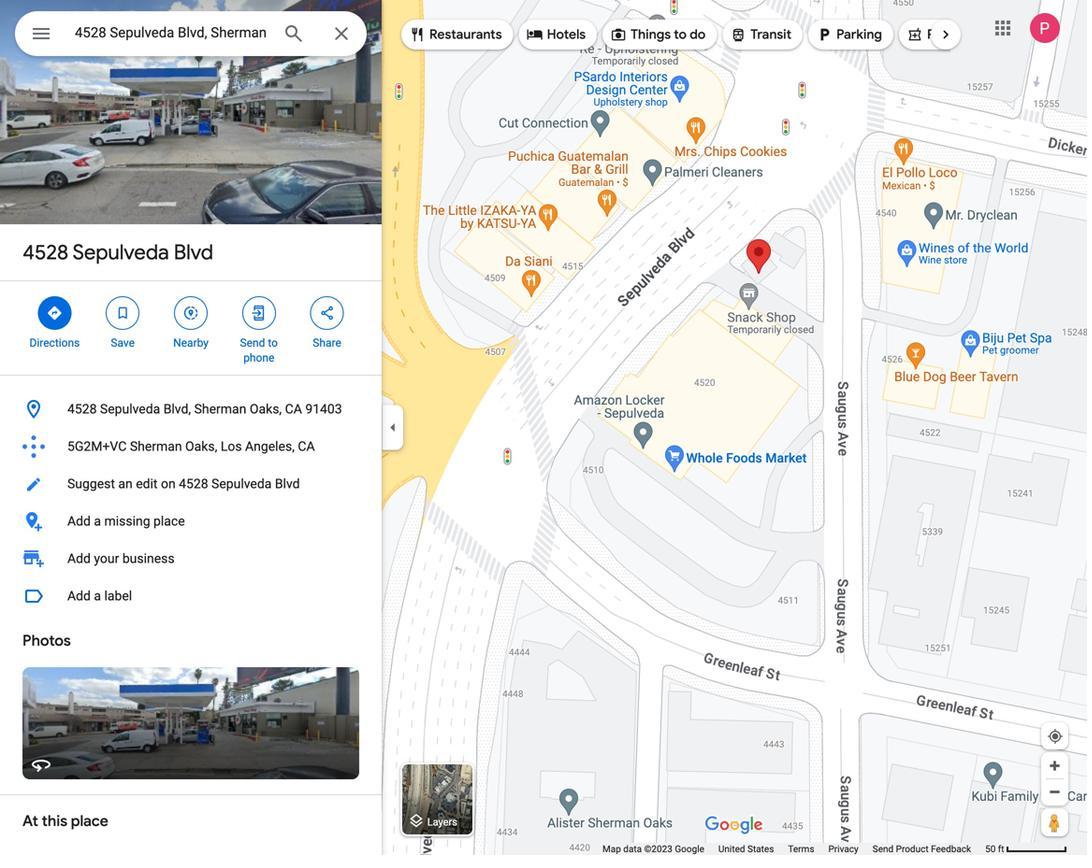 Task type: locate. For each thing, give the bounding box(es) containing it.
add inside button
[[67, 514, 91, 529]]

0 horizontal spatial blvd
[[174, 239, 213, 266]]

add a missing place
[[67, 514, 185, 529]]

1 vertical spatial blvd
[[275, 477, 300, 492]]

0 vertical spatial 4528
[[22, 239, 68, 266]]

3 add from the top
[[67, 589, 91, 604]]

privacy
[[828, 844, 859, 856]]

add a label
[[67, 589, 132, 604]]


[[46, 303, 63, 324]]

footer inside google maps element
[[603, 844, 985, 856]]

1 add from the top
[[67, 514, 91, 529]]

place
[[153, 514, 185, 529], [71, 812, 108, 832]]

1 vertical spatial send
[[873, 844, 894, 856]]

at
[[22, 812, 38, 832]]

oaks, up angeles,
[[250, 402, 282, 417]]

4528 inside button
[[179, 477, 208, 492]]


[[319, 303, 335, 324]]

4528 up  on the left top
[[22, 239, 68, 266]]

ca left 91403
[[285, 402, 302, 417]]

0 horizontal spatial to
[[268, 337, 278, 350]]

0 vertical spatial sherman
[[194, 402, 246, 417]]

1 vertical spatial sepulveda
[[100, 402, 160, 417]]

google
[[675, 844, 704, 856]]

show street view coverage image
[[1041, 809, 1068, 837]]

2 vertical spatial add
[[67, 589, 91, 604]]

a left "label"
[[94, 589, 101, 604]]


[[526, 24, 543, 45]]


[[906, 24, 923, 45]]

0 vertical spatial add
[[67, 514, 91, 529]]

ca for oaks,
[[285, 402, 302, 417]]

1 vertical spatial to
[[268, 337, 278, 350]]

a left missing
[[94, 514, 101, 529]]

4528 sepulveda blvd main content
[[0, 0, 382, 856]]


[[409, 24, 426, 45]]

a for label
[[94, 589, 101, 604]]

0 vertical spatial a
[[94, 514, 101, 529]]

footer containing map data ©2023 google
[[603, 844, 985, 856]]

oaks, left los
[[185, 439, 217, 455]]

add left "label"
[[67, 589, 91, 604]]

show your location image
[[1047, 729, 1064, 746]]

0 horizontal spatial sherman
[[130, 439, 182, 455]]

1 horizontal spatial sherman
[[194, 402, 246, 417]]

blvd down angeles,
[[275, 477, 300, 492]]

actions for 4528 sepulveda blvd region
[[0, 282, 382, 375]]

4528 for 4528 sepulveda blvd
[[22, 239, 68, 266]]

privacy button
[[828, 844, 859, 856]]

add down suggest
[[67, 514, 91, 529]]

add inside button
[[67, 589, 91, 604]]

1 horizontal spatial blvd
[[275, 477, 300, 492]]

ca
[[285, 402, 302, 417], [298, 439, 315, 455]]

google maps element
[[0, 0, 1087, 856]]

to up phone
[[268, 337, 278, 350]]

0 horizontal spatial place
[[71, 812, 108, 832]]

blvd
[[174, 239, 213, 266], [275, 477, 300, 492]]

 parking
[[816, 24, 882, 45]]

0 vertical spatial send
[[240, 337, 265, 350]]

send inside send product feedback button
[[873, 844, 894, 856]]

ca right angeles,
[[298, 439, 315, 455]]

sepulveda inside 4528 sepulveda blvd, sherman oaks, ca 91403 button
[[100, 402, 160, 417]]

1 vertical spatial a
[[94, 589, 101, 604]]

sepulveda
[[73, 239, 169, 266], [100, 402, 160, 417], [211, 477, 272, 492]]

place inside button
[[153, 514, 185, 529]]

send product feedback button
[[873, 844, 971, 856]]

0 vertical spatial ca
[[285, 402, 302, 417]]

phone
[[243, 352, 274, 365]]

1 vertical spatial sherman
[[130, 439, 182, 455]]

los
[[221, 439, 242, 455]]

do
[[690, 26, 706, 43]]

add for add a label
[[67, 589, 91, 604]]

angeles,
[[245, 439, 295, 455]]

0 vertical spatial place
[[153, 514, 185, 529]]

a inside button
[[94, 589, 101, 604]]

add
[[67, 514, 91, 529], [67, 551, 91, 567], [67, 589, 91, 604]]

1 vertical spatial ca
[[298, 439, 315, 455]]

a inside button
[[94, 514, 101, 529]]

add for add a missing place
[[67, 514, 91, 529]]

4528 sepulveda blvd
[[22, 239, 213, 266]]

1 horizontal spatial send
[[873, 844, 894, 856]]

restaurants
[[429, 26, 502, 43]]

place right this
[[71, 812, 108, 832]]

sepulveda left blvd,
[[100, 402, 160, 417]]

2 vertical spatial 4528
[[179, 477, 208, 492]]

0 vertical spatial oaks,
[[250, 402, 282, 417]]

nearby
[[173, 337, 209, 350]]

4528 right on
[[179, 477, 208, 492]]

0 vertical spatial sepulveda
[[73, 239, 169, 266]]

add left your
[[67, 551, 91, 567]]

ca for angeles,
[[298, 439, 315, 455]]

add a label button
[[0, 578, 382, 616]]

send
[[240, 337, 265, 350], [873, 844, 894, 856]]

sepulveda inside the suggest an edit on 4528 sepulveda blvd button
[[211, 477, 272, 492]]

0 vertical spatial to
[[674, 26, 687, 43]]

1 horizontal spatial to
[[674, 26, 687, 43]]

send up phone
[[240, 337, 265, 350]]

5g2m+vc sherman oaks, los angeles, ca button
[[0, 428, 382, 466]]

2 a from the top
[[94, 589, 101, 604]]

add for add your business
[[67, 551, 91, 567]]

ca inside button
[[285, 402, 302, 417]]

0 horizontal spatial send
[[240, 337, 265, 350]]

50 ft
[[985, 844, 1004, 856]]


[[182, 303, 199, 324]]


[[30, 20, 52, 47]]

2 add from the top
[[67, 551, 91, 567]]


[[610, 24, 627, 45]]

blvd up 
[[174, 239, 213, 266]]

sherman up "edit"
[[130, 439, 182, 455]]

©2023
[[644, 844, 673, 856]]

ca inside button
[[298, 439, 315, 455]]

1 a from the top
[[94, 514, 101, 529]]

4528 Sepulveda Blvd, Sherman Oaks, CA 91403 field
[[15, 11, 367, 56]]

label
[[104, 589, 132, 604]]

1 vertical spatial add
[[67, 551, 91, 567]]


[[730, 24, 747, 45]]

send inside "send to phone"
[[240, 337, 265, 350]]

a
[[94, 514, 101, 529], [94, 589, 101, 604]]

suggest an edit on 4528 sepulveda blvd
[[67, 477, 300, 492]]

send left product
[[873, 844, 894, 856]]

 pharmacies
[[906, 24, 998, 45]]

your
[[94, 551, 119, 567]]

4528 for 4528 sepulveda blvd, sherman oaks, ca 91403
[[67, 402, 97, 417]]

 hotels
[[526, 24, 586, 45]]

 things to do
[[610, 24, 706, 45]]

4528 up 5g2m+vc
[[67, 402, 97, 417]]

4528
[[22, 239, 68, 266], [67, 402, 97, 417], [179, 477, 208, 492]]

parking
[[836, 26, 882, 43]]

1 vertical spatial oaks,
[[185, 439, 217, 455]]

None field
[[75, 22, 268, 44]]

sherman up los
[[194, 402, 246, 417]]

sherman
[[194, 402, 246, 417], [130, 439, 182, 455]]

sepulveda down los
[[211, 477, 272, 492]]

product
[[896, 844, 929, 856]]

1 horizontal spatial place
[[153, 514, 185, 529]]

to left do
[[674, 26, 687, 43]]

this
[[42, 812, 67, 832]]

oaks,
[[250, 402, 282, 417], [185, 439, 217, 455]]

oaks, inside button
[[250, 402, 282, 417]]

place down on
[[153, 514, 185, 529]]

1 horizontal spatial oaks,
[[250, 402, 282, 417]]

2 vertical spatial sepulveda
[[211, 477, 272, 492]]

4528 inside button
[[67, 402, 97, 417]]

sepulveda up 
[[73, 239, 169, 266]]

1 vertical spatial 4528
[[67, 402, 97, 417]]

0 horizontal spatial oaks,
[[185, 439, 217, 455]]

share
[[313, 337, 341, 350]]

to
[[674, 26, 687, 43], [268, 337, 278, 350]]

footer
[[603, 844, 985, 856]]



Task type: vqa. For each thing, say whether or not it's contained in the screenshot.


Task type: describe. For each thing, give the bounding box(es) containing it.
50 ft button
[[985, 844, 1067, 856]]

50
[[985, 844, 996, 856]]

google account: payton hansen  
(payton.hansen@adept.ai) image
[[1030, 13, 1060, 43]]

suggest
[[67, 477, 115, 492]]

4528 sepulveda blvd, sherman oaks, ca 91403 button
[[0, 391, 382, 428]]

things
[[631, 26, 671, 43]]

send for send product feedback
[[873, 844, 894, 856]]


[[816, 24, 833, 45]]

 restaurants
[[409, 24, 502, 45]]

a for missing
[[94, 514, 101, 529]]

united states button
[[718, 844, 774, 856]]


[[251, 303, 267, 324]]

states
[[747, 844, 774, 856]]

terms
[[788, 844, 814, 856]]

data
[[623, 844, 642, 856]]

zoom out image
[[1048, 786, 1062, 800]]

zoom in image
[[1048, 760, 1062, 774]]

send product feedback
[[873, 844, 971, 856]]

sepulveda for blvd
[[73, 239, 169, 266]]

edit
[[136, 477, 158, 492]]

5g2m+vc
[[67, 439, 127, 455]]

4528 sepulveda blvd, sherman oaks, ca 91403
[[67, 402, 342, 417]]

pharmacies
[[927, 26, 998, 43]]

an
[[118, 477, 133, 492]]

 button
[[15, 11, 67, 60]]

0 vertical spatial blvd
[[174, 239, 213, 266]]

layers
[[427, 817, 457, 829]]

blvd,
[[163, 402, 191, 417]]

sherman inside button
[[130, 439, 182, 455]]

to inside  things to do
[[674, 26, 687, 43]]

1 vertical spatial place
[[71, 812, 108, 832]]

next page image
[[937, 26, 954, 43]]

ft
[[998, 844, 1004, 856]]

add your business link
[[0, 541, 382, 578]]

save
[[111, 337, 135, 350]]

blvd inside button
[[275, 477, 300, 492]]

at this place
[[22, 812, 108, 832]]

91403
[[305, 402, 342, 417]]

collapse side panel image
[[383, 418, 403, 438]]

add a missing place button
[[0, 503, 382, 541]]

sepulveda for blvd,
[[100, 402, 160, 417]]

 search field
[[15, 11, 367, 60]]

united states
[[718, 844, 774, 856]]

sherman inside button
[[194, 402, 246, 417]]

available search options for this area region
[[387, 12, 1087, 57]]

united
[[718, 844, 745, 856]]

business
[[122, 551, 175, 567]]

missing
[[104, 514, 150, 529]]

on
[[161, 477, 176, 492]]

add your business
[[67, 551, 175, 567]]

 transit
[[730, 24, 791, 45]]

feedback
[[931, 844, 971, 856]]

none field inside "4528 sepulveda blvd, sherman oaks, ca 91403" field
[[75, 22, 268, 44]]

hotels
[[547, 26, 586, 43]]

directions
[[29, 337, 80, 350]]

transit
[[751, 26, 791, 43]]

photos
[[22, 632, 71, 651]]

suggest an edit on 4528 sepulveda blvd button
[[0, 466, 382, 503]]

send to phone
[[240, 337, 278, 365]]

oaks, inside button
[[185, 439, 217, 455]]

map data ©2023 google
[[603, 844, 704, 856]]


[[114, 303, 131, 324]]

to inside "send to phone"
[[268, 337, 278, 350]]

send for send to phone
[[240, 337, 265, 350]]

map
[[603, 844, 621, 856]]

terms button
[[788, 844, 814, 856]]

5g2m+vc sherman oaks, los angeles, ca
[[67, 439, 315, 455]]



